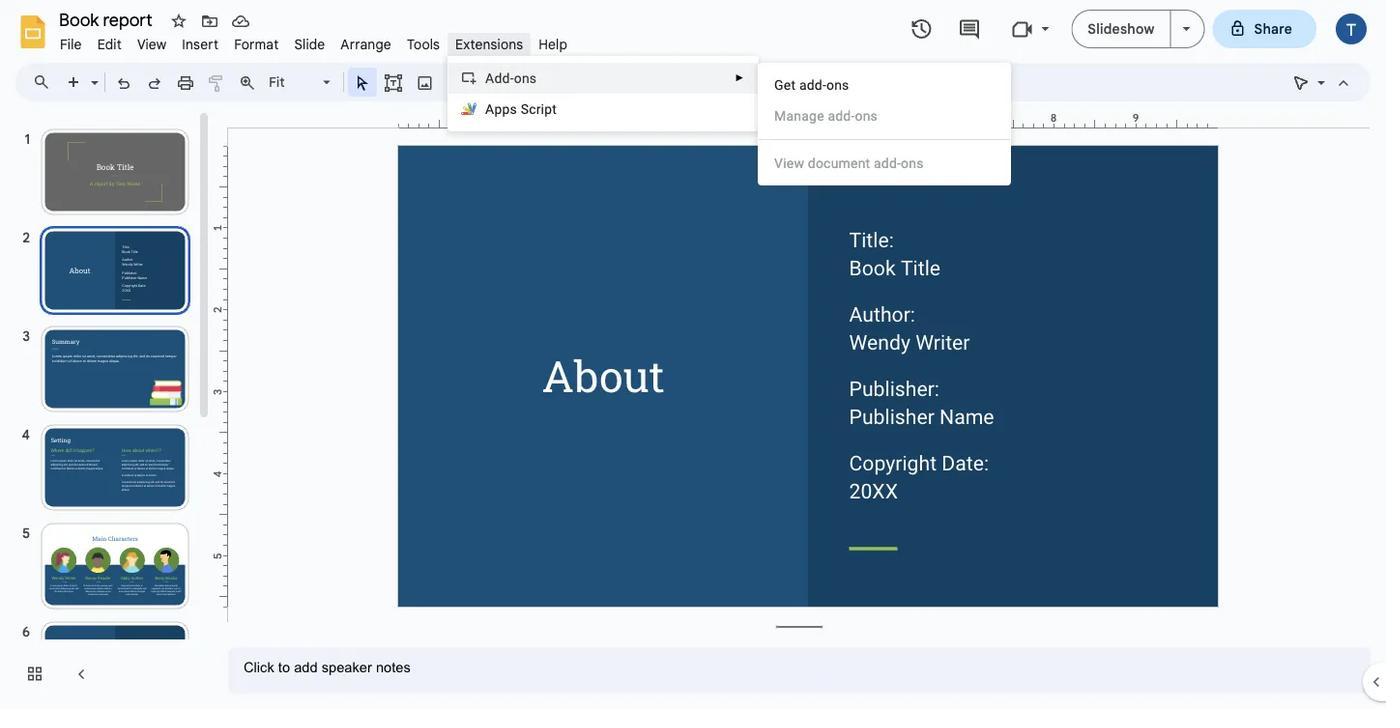 Task type: describe. For each thing, give the bounding box(es) containing it.
menu item containing view document
[[759, 148, 1010, 179]]

m
[[774, 108, 786, 124]]

menu bar banner
[[0, 0, 1386, 710]]

share button
[[1213, 10, 1317, 48]]

add-ons a element
[[485, 70, 543, 86]]

a
[[485, 70, 494, 86]]

Zoom field
[[263, 69, 339, 97]]

ons up the manage add-ons m element
[[826, 77, 849, 93]]

get add-ons g element
[[774, 77, 855, 93]]

application containing slideshow
[[0, 0, 1386, 710]]

menu containing a
[[448, 56, 759, 131]]

Rename text field
[[52, 8, 163, 31]]

menu bar inside menu bar banner
[[52, 25, 575, 57]]

m anage add-ons
[[774, 108, 878, 124]]

a dd-ons
[[485, 70, 537, 86]]

manage add-ons m element
[[774, 108, 884, 124]]

help
[[539, 36, 568, 53]]

view menu item
[[129, 33, 174, 56]]

main toolbar
[[57, 68, 881, 97]]

view document a dd-ons
[[774, 155, 924, 171]]

live pointer settings image
[[1313, 70, 1325, 76]]

add- for anage
[[828, 108, 855, 124]]

Zoom text field
[[266, 69, 320, 96]]

shape image
[[447, 69, 469, 96]]

extensions menu item
[[448, 33, 531, 56]]

edit
[[97, 36, 122, 53]]

mode and view toolbar
[[1286, 63, 1359, 101]]

file
[[60, 36, 82, 53]]

transition
[[808, 73, 871, 90]]

slideshow
[[1088, 20, 1155, 37]]

g
[[774, 77, 784, 93]]

file menu item
[[52, 33, 90, 56]]

ons right a in the right of the page
[[901, 155, 924, 171]]

tools
[[407, 36, 440, 53]]

0 vertical spatial dd-
[[494, 70, 514, 86]]

insert
[[182, 36, 219, 53]]

Menus field
[[24, 69, 67, 96]]

transition button
[[800, 68, 880, 97]]

format
[[234, 36, 279, 53]]



Task type: locate. For each thing, give the bounding box(es) containing it.
view down m
[[774, 155, 804, 171]]

apps script
[[485, 101, 557, 117]]

1 horizontal spatial add-
[[828, 108, 855, 124]]

0 horizontal spatial view
[[137, 36, 167, 53]]

1 vertical spatial view
[[774, 155, 804, 171]]

menu item
[[774, 106, 996, 126], [759, 148, 1010, 179]]

0 vertical spatial menu item
[[774, 106, 996, 126]]

g et add-ons
[[774, 77, 849, 93]]

new slide with layout image
[[86, 70, 99, 76]]

dd- right the "document"
[[881, 155, 901, 171]]

theme button
[[730, 68, 791, 97]]

slideshow button
[[1071, 10, 1171, 48]]

slide
[[294, 36, 325, 53]]

document
[[808, 155, 870, 171]]

add-
[[799, 77, 826, 93], [828, 108, 855, 124]]

apps script e element
[[485, 101, 563, 117]]

add- for et
[[799, 77, 826, 93]]

edit menu item
[[90, 33, 129, 56]]

arrange menu item
[[333, 33, 399, 56]]

share
[[1254, 20, 1292, 37]]

et
[[784, 77, 796, 93]]

dd- inside menu item
[[881, 155, 901, 171]]

arrange
[[341, 36, 391, 53]]

view for view
[[137, 36, 167, 53]]

view inside menu item
[[137, 36, 167, 53]]

insert menu item
[[174, 33, 226, 56]]

ons
[[514, 70, 537, 86], [826, 77, 849, 93], [855, 108, 878, 124], [901, 155, 924, 171]]

menu containing g
[[758, 63, 1011, 186]]

0 vertical spatial view
[[137, 36, 167, 53]]

view down "star" option
[[137, 36, 167, 53]]

format menu item
[[226, 33, 287, 56]]

0 vertical spatial add-
[[799, 77, 826, 93]]

Star checkbox
[[165, 8, 192, 35]]

menu item containing m
[[774, 106, 996, 126]]

tools menu item
[[399, 33, 448, 56]]

►
[[735, 72, 744, 84]]

theme
[[738, 73, 782, 90]]

dd-
[[494, 70, 514, 86], [881, 155, 901, 171]]

0 horizontal spatial dd-
[[494, 70, 514, 86]]

view for view document a dd-ons
[[774, 155, 804, 171]]

slide menu item
[[287, 33, 333, 56]]

application
[[0, 0, 1386, 710]]

anage
[[786, 108, 824, 124]]

1 vertical spatial add-
[[828, 108, 855, 124]]

menu bar containing file
[[52, 25, 575, 57]]

navigation
[[0, 109, 213, 710]]

0 horizontal spatial add-
[[799, 77, 826, 93]]

menu item down the manage add-ons m element
[[759, 148, 1010, 179]]

script
[[521, 101, 557, 117]]

1 horizontal spatial view
[[774, 155, 804, 171]]

menu bar
[[52, 25, 575, 57]]

add- down transition button
[[828, 108, 855, 124]]

ons down transition button
[[855, 108, 878, 124]]

menu
[[448, 56, 759, 131], [758, 63, 1011, 186]]

apps
[[485, 101, 517, 117]]

add- right et
[[799, 77, 826, 93]]

extensions
[[455, 36, 523, 53]]

insert image image
[[414, 69, 436, 96]]

view document add-ons a element
[[774, 155, 930, 171]]

1 horizontal spatial dd-
[[881, 155, 901, 171]]

view
[[137, 36, 167, 53], [774, 155, 804, 171]]

help menu item
[[531, 33, 575, 56]]

ons up the apps script e element
[[514, 70, 537, 86]]

a
[[874, 155, 881, 171]]

1 vertical spatial menu item
[[759, 148, 1010, 179]]

presentation options image
[[1183, 27, 1190, 31]]

1 vertical spatial dd-
[[881, 155, 901, 171]]

menu item up a in the right of the page
[[774, 106, 996, 126]]

dd- up apps
[[494, 70, 514, 86]]



Task type: vqa. For each thing, say whether or not it's contained in the screenshot.
the topmost 'FOR'
no



